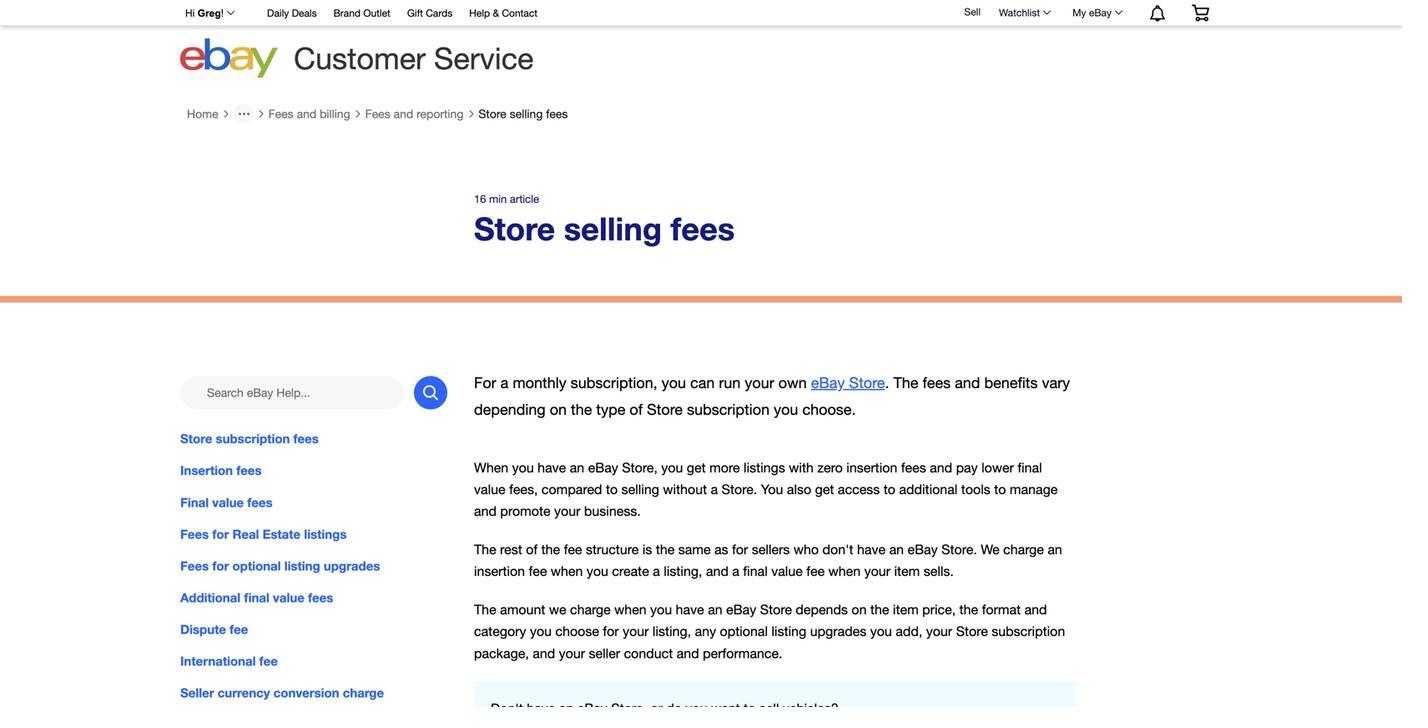 Task type: locate. For each thing, give the bounding box(es) containing it.
get down zero
[[815, 482, 834, 497]]

store down for a monthly subscription, you can run your own ebay store
[[647, 401, 683, 418]]

store selling fees link
[[479, 107, 568, 121]]

same
[[679, 542, 711, 557]]

1 vertical spatial final
[[743, 564, 768, 579]]

0 vertical spatial optional
[[233, 558, 281, 573]]

pay
[[956, 460, 978, 475]]

1 horizontal spatial charge
[[570, 602, 611, 617]]

store.
[[722, 482, 757, 497], [942, 542, 977, 557]]

final value fees
[[180, 495, 273, 510]]

0 horizontal spatial listings
[[304, 527, 347, 542]]

the inside the amount we charge when you have an ebay store depends on the item price, the format and category you choose for your listing, any optional listing upgrades you add, your store subscription package, and your seller conduct and performance.
[[474, 602, 496, 617]]

subscription,
[[571, 374, 658, 392]]

0 horizontal spatial final
[[244, 590, 270, 605]]

2 horizontal spatial subscription
[[992, 624, 1065, 639]]

1 horizontal spatial to
[[884, 482, 896, 497]]

0 vertical spatial store.
[[722, 482, 757, 497]]

value down fees for optional listing upgrades
[[273, 590, 305, 605]]

2 horizontal spatial to
[[994, 482, 1006, 497]]

selling inside when you have an ebay store, you get more listings with zero insertion fees and pay lower final value fees, compared to selling without a store. you also get access to additional tools to manage and promote your business.
[[622, 482, 659, 497]]

1 horizontal spatial insertion
[[847, 460, 898, 475]]

your down choose
[[559, 646, 585, 661]]

fees down final
[[180, 527, 209, 542]]

you
[[662, 374, 686, 392], [774, 401, 798, 418], [512, 460, 534, 475], [661, 460, 683, 475], [587, 564, 609, 579], [650, 602, 672, 617], [530, 624, 552, 639], [870, 624, 892, 639]]

benefits
[[985, 374, 1038, 392]]

fees,
[[509, 482, 538, 497]]

you down the we
[[530, 624, 552, 639]]

value down the insertion fees
[[212, 495, 244, 510]]

the right the .
[[894, 374, 919, 392]]

business.
[[584, 503, 641, 519]]

listings down final value fees link
[[304, 527, 347, 542]]

2 vertical spatial subscription
[[992, 624, 1065, 639]]

for
[[212, 527, 229, 542], [732, 542, 748, 557], [212, 558, 229, 573], [603, 624, 619, 639]]

listing, down same
[[664, 564, 703, 579]]

0 horizontal spatial optional
[[233, 558, 281, 573]]

fee up amount
[[529, 564, 547, 579]]

get
[[687, 460, 706, 475], [815, 482, 834, 497]]

fees inside when you have an ebay store, you get more listings with zero insertion fees and pay lower final value fees, compared to selling without a store. you also get access to additional tools to manage and promote your business.
[[901, 460, 926, 475]]

charge right we on the right bottom of the page
[[1004, 542, 1044, 557]]

charge right 'conversion'
[[343, 685, 384, 700]]

1 horizontal spatial of
[[630, 401, 643, 418]]

1 vertical spatial on
[[852, 602, 867, 617]]

1 vertical spatial insertion
[[474, 564, 525, 579]]

2 horizontal spatial final
[[1018, 460, 1042, 475]]

ebay left 'store,' on the bottom of the page
[[588, 460, 618, 475]]

listing down depends
[[772, 624, 807, 639]]

2 vertical spatial the
[[474, 602, 496, 617]]

1 vertical spatial listings
[[304, 527, 347, 542]]

1 vertical spatial charge
[[570, 602, 611, 617]]

0 horizontal spatial subscription
[[216, 431, 290, 446]]

fees inside additional final value fees link
[[308, 590, 333, 605]]

1 horizontal spatial final
[[743, 564, 768, 579]]

!
[[221, 8, 224, 19]]

your down price,
[[926, 624, 953, 639]]

the up category
[[474, 602, 496, 617]]

1 vertical spatial store.
[[942, 542, 977, 557]]

to down lower
[[994, 482, 1006, 497]]

1 vertical spatial of
[[526, 542, 538, 557]]

have up compared
[[538, 460, 566, 475]]

0 horizontal spatial listing
[[284, 558, 320, 573]]

your shopping cart image
[[1191, 4, 1211, 21]]

final inside the rest of the fee structure is the same as for sellers who don't have an ebay store. we charge an insertion fee when you create a listing, and a final value fee when your item sells.
[[743, 564, 768, 579]]

2 horizontal spatial have
[[857, 542, 886, 557]]

charge inside the rest of the fee structure is the same as for sellers who don't have an ebay store. we charge an insertion fee when you create a listing, and a final value fee when your item sells.
[[1004, 542, 1044, 557]]

store. down more
[[722, 482, 757, 497]]

of inside the rest of the fee structure is the same as for sellers who don't have an ebay store. we charge an insertion fee when you create a listing, and a final value fee when your item sells.
[[526, 542, 538, 557]]

16 min article store selling fees
[[474, 192, 735, 247]]

store up insertion
[[180, 431, 212, 446]]

Search eBay Help... text field
[[180, 376, 404, 410]]

compared
[[542, 482, 602, 497]]

you up conduct
[[650, 602, 672, 617]]

and up additional
[[930, 460, 953, 475]]

item inside the amount we charge when you have an ebay store depends on the item price, the format and category you choose for your listing, any optional listing upgrades you add, your store subscription package, and your seller conduct and performance.
[[893, 602, 919, 617]]

0 horizontal spatial of
[[526, 542, 538, 557]]

subscription down run
[[687, 401, 770, 418]]

item
[[894, 564, 920, 579], [893, 602, 919, 617]]

1 vertical spatial get
[[815, 482, 834, 497]]

you inside the . the fees and benefits vary depending on the type of store subscription you choose.
[[774, 401, 798, 418]]

fees inside store subscription fees link
[[293, 431, 319, 446]]

and right format
[[1025, 602, 1047, 617]]

2 vertical spatial selling
[[622, 482, 659, 497]]

final
[[1018, 460, 1042, 475], [743, 564, 768, 579], [244, 590, 270, 605]]

the right price,
[[960, 602, 979, 617]]

0 vertical spatial item
[[894, 564, 920, 579]]

listing, up conduct
[[653, 624, 691, 639]]

0 horizontal spatial insertion
[[474, 564, 525, 579]]

item up add, at the right bottom of page
[[893, 602, 919, 617]]

brand outlet link
[[334, 5, 391, 23]]

fee up international fee
[[230, 622, 248, 637]]

2 vertical spatial final
[[244, 590, 270, 605]]

selling
[[510, 107, 543, 120], [564, 210, 662, 247], [622, 482, 659, 497]]

seller
[[180, 685, 214, 700]]

1 vertical spatial listing
[[772, 624, 807, 639]]

item inside the rest of the fee structure is the same as for sellers who don't have an ebay store. we charge an insertion fee when you create a listing, and a final value fee when your item sells.
[[894, 564, 920, 579]]

for right as
[[732, 542, 748, 557]]

1 horizontal spatial store.
[[942, 542, 977, 557]]

my ebay link
[[1064, 3, 1130, 23]]

0 vertical spatial upgrades
[[324, 558, 380, 573]]

and inside the . the fees and benefits vary depending on the type of store subscription you choose.
[[955, 374, 980, 392]]

and down as
[[706, 564, 729, 579]]

fees right billing
[[365, 107, 390, 120]]

when you have an ebay store, you get more listings with zero insertion fees and pay lower final value fees, compared to selling without a store. you also get access to additional tools to manage and promote your business.
[[474, 460, 1058, 519]]

store
[[479, 107, 507, 120], [474, 210, 555, 247], [849, 374, 885, 392], [647, 401, 683, 418], [180, 431, 212, 446], [760, 602, 792, 617], [956, 624, 988, 639]]

the inside the . the fees and benefits vary depending on the type of store subscription you choose.
[[571, 401, 592, 418]]

optional up "additional final value fees" on the bottom of page
[[233, 558, 281, 573]]

1 vertical spatial the
[[474, 542, 496, 557]]

get up without
[[687, 460, 706, 475]]

zero
[[818, 460, 843, 475]]

an inside when you have an ebay store, you get more listings with zero insertion fees and pay lower final value fees, compared to selling without a store. you also get access to additional tools to manage and promote your business.
[[570, 460, 585, 475]]

the inside the . the fees and benefits vary depending on the type of store subscription you choose.
[[894, 374, 919, 392]]

you inside the rest of the fee structure is the same as for sellers who don't have an ebay store. we charge an insertion fee when you create a listing, and a final value fee when your item sells.
[[587, 564, 609, 579]]

fees for real estate listings link
[[180, 525, 447, 543]]

for inside the rest of the fee structure is the same as for sellers who don't have an ebay store. we charge an insertion fee when you create a listing, and a final value fee when your item sells.
[[732, 542, 748, 557]]

listings up you
[[744, 460, 785, 475]]

seller
[[589, 646, 620, 661]]

run
[[719, 374, 741, 392]]

a inside when you have an ebay store, you get more listings with zero insertion fees and pay lower final value fees, compared to selling without a store. you also get access to additional tools to manage and promote your business.
[[711, 482, 718, 497]]

an up any on the bottom of page
[[708, 602, 723, 617]]

fees up additional
[[180, 558, 209, 573]]

seller currency conversion charge
[[180, 685, 384, 700]]

1 vertical spatial selling
[[564, 210, 662, 247]]

your down compared
[[554, 503, 581, 519]]

1 horizontal spatial on
[[852, 602, 867, 617]]

gift cards
[[407, 7, 453, 19]]

0 horizontal spatial charge
[[343, 685, 384, 700]]

fee up seller currency conversion charge
[[259, 654, 278, 669]]

final down fees for optional listing upgrades
[[244, 590, 270, 605]]

fee
[[564, 542, 582, 557], [529, 564, 547, 579], [807, 564, 825, 579], [230, 622, 248, 637], [259, 654, 278, 669]]

1 vertical spatial item
[[893, 602, 919, 617]]

an inside the amount we charge when you have an ebay store depends on the item price, the format and category you choose for your listing, any optional listing upgrades you add, your store subscription package, and your seller conduct and performance.
[[708, 602, 723, 617]]

1 horizontal spatial get
[[815, 482, 834, 497]]

1 horizontal spatial optional
[[720, 624, 768, 639]]

an down manage
[[1048, 542, 1063, 557]]

the
[[894, 374, 919, 392], [474, 542, 496, 557], [474, 602, 496, 617]]

0 vertical spatial listing
[[284, 558, 320, 573]]

insertion up access
[[847, 460, 898, 475]]

1 vertical spatial optional
[[720, 624, 768, 639]]

fees for real estate listings
[[180, 527, 347, 542]]

final inside additional final value fees link
[[244, 590, 270, 605]]

subscription down format
[[992, 624, 1065, 639]]

to up business.
[[606, 482, 618, 497]]

we
[[549, 602, 566, 617]]

optional up performance. at the bottom of the page
[[720, 624, 768, 639]]

for left real
[[212, 527, 229, 542]]

a
[[501, 374, 509, 392], [711, 482, 718, 497], [653, 564, 660, 579], [732, 564, 740, 579]]

0 vertical spatial subscription
[[687, 401, 770, 418]]

listing inside the amount we charge when you have an ebay store depends on the item price, the format and category you choose for your listing, any optional listing upgrades you add, your store subscription package, and your seller conduct and performance.
[[772, 624, 807, 639]]

subscription inside the amount we charge when you have an ebay store depends on the item price, the format and category you choose for your listing, any optional listing upgrades you add, your store subscription package, and your seller conduct and performance.
[[992, 624, 1065, 639]]

daily deals link
[[267, 5, 317, 23]]

to right access
[[884, 482, 896, 497]]

1 horizontal spatial when
[[615, 602, 647, 617]]

1 horizontal spatial upgrades
[[810, 624, 867, 639]]

fees and billing
[[268, 107, 350, 120]]

2 vertical spatial charge
[[343, 685, 384, 700]]

insertion down rest
[[474, 564, 525, 579]]

fees for optional listing upgrades link
[[180, 557, 447, 575]]

your right run
[[745, 374, 775, 392]]

on right depends
[[852, 602, 867, 617]]

the left rest
[[474, 542, 496, 557]]

0 vertical spatial listings
[[744, 460, 785, 475]]

for up seller
[[603, 624, 619, 639]]

2 horizontal spatial charge
[[1004, 542, 1044, 557]]

ebay right the my
[[1089, 7, 1112, 18]]

the left type
[[571, 401, 592, 418]]

sell
[[965, 6, 981, 18]]

structure
[[586, 542, 639, 557]]

monthly
[[513, 374, 567, 392]]

ebay up performance. at the bottom of the page
[[726, 602, 757, 617]]

item left 'sells.'
[[894, 564, 920, 579]]

fees
[[546, 107, 568, 120], [671, 210, 735, 247], [923, 374, 951, 392], [293, 431, 319, 446], [901, 460, 926, 475], [236, 463, 262, 478], [247, 495, 273, 510], [308, 590, 333, 605]]

rest
[[500, 542, 522, 557]]

your left 'sells.'
[[865, 564, 891, 579]]

1 horizontal spatial have
[[676, 602, 704, 617]]

2 vertical spatial have
[[676, 602, 704, 617]]

0 vertical spatial the
[[894, 374, 919, 392]]

value down "when" on the bottom of page
[[474, 482, 506, 497]]

0 vertical spatial final
[[1018, 460, 1042, 475]]

0 horizontal spatial to
[[606, 482, 618, 497]]

have inside the amount we charge when you have an ebay store depends on the item price, the format and category you choose for your listing, any optional listing upgrades you add, your store subscription package, and your seller conduct and performance.
[[676, 602, 704, 617]]

don't
[[823, 542, 854, 557]]

the
[[571, 401, 592, 418], [541, 542, 560, 557], [656, 542, 675, 557], [871, 602, 889, 617], [960, 602, 979, 617]]

home
[[187, 107, 218, 120]]

1 horizontal spatial listing
[[772, 624, 807, 639]]

fees left billing
[[268, 107, 294, 120]]

0 vertical spatial of
[[630, 401, 643, 418]]

have up any on the bottom of page
[[676, 602, 704, 617]]

upgrades down fees for real estate listings link
[[324, 558, 380, 573]]

value inside when you have an ebay store, you get more listings with zero insertion fees and pay lower final value fees, compared to selling without a store. you also get access to additional tools to manage and promote your business.
[[474, 482, 506, 497]]

and
[[297, 107, 317, 120], [394, 107, 413, 120], [955, 374, 980, 392], [930, 460, 953, 475], [474, 503, 497, 519], [706, 564, 729, 579], [1025, 602, 1047, 617], [533, 646, 555, 661], [677, 646, 699, 661]]

have
[[538, 460, 566, 475], [857, 542, 886, 557], [676, 602, 704, 617]]

help & contact link
[[469, 5, 538, 23]]

0 horizontal spatial upgrades
[[324, 558, 380, 573]]

store right reporting
[[479, 107, 507, 120]]

the right depends
[[871, 602, 889, 617]]

0 vertical spatial listing,
[[664, 564, 703, 579]]

on
[[550, 401, 567, 418], [852, 602, 867, 617]]

on down monthly
[[550, 401, 567, 418]]

an up compared
[[570, 460, 585, 475]]

price,
[[923, 602, 956, 617]]

reporting
[[417, 107, 464, 120]]

lower
[[982, 460, 1014, 475]]

listing
[[284, 558, 320, 573], [772, 624, 807, 639]]

1 vertical spatial listing,
[[653, 624, 691, 639]]

for inside the amount we charge when you have an ebay store depends on the item price, the format and category you choose for your listing, any optional listing upgrades you add, your store subscription package, and your seller conduct and performance.
[[603, 624, 619, 639]]

charge
[[1004, 542, 1044, 557], [570, 602, 611, 617], [343, 685, 384, 700]]

when
[[551, 564, 583, 579], [829, 564, 861, 579], [615, 602, 647, 617]]

final down 'sellers'
[[743, 564, 768, 579]]

final value fees link
[[180, 493, 447, 512]]

deals
[[292, 7, 317, 19]]

value
[[474, 482, 506, 497], [212, 495, 244, 510], [772, 564, 803, 579], [273, 590, 305, 605]]

ebay inside the rest of the fee structure is the same as for sellers who don't have an ebay store. we charge an insertion fee when you create a listing, and a final value fee when your item sells.
[[908, 542, 938, 557]]

of right type
[[630, 401, 643, 418]]

upgrades down depends
[[810, 624, 867, 639]]

0 horizontal spatial when
[[551, 564, 583, 579]]

0 vertical spatial insertion
[[847, 460, 898, 475]]

0 vertical spatial have
[[538, 460, 566, 475]]

an
[[570, 460, 585, 475], [890, 542, 904, 557], [1048, 542, 1063, 557], [708, 602, 723, 617]]

fees
[[268, 107, 294, 120], [365, 107, 390, 120], [180, 527, 209, 542], [180, 558, 209, 573]]

ebay up 'sells.'
[[908, 542, 938, 557]]

create
[[612, 564, 649, 579]]

have right don't at the bottom right of the page
[[857, 542, 886, 557]]

charge inside the amount we charge when you have an ebay store depends on the item price, the format and category you choose for your listing, any optional listing upgrades you add, your store subscription package, and your seller conduct and performance.
[[570, 602, 611, 617]]

you up without
[[661, 460, 683, 475]]

1 vertical spatial upgrades
[[810, 624, 867, 639]]

1 horizontal spatial subscription
[[687, 401, 770, 418]]

listings inside fees for real estate listings link
[[304, 527, 347, 542]]

you left add, at the right bottom of page
[[870, 624, 892, 639]]

real
[[233, 527, 259, 542]]

charge up choose
[[570, 602, 611, 617]]

and left benefits
[[955, 374, 980, 392]]

on inside the amount we charge when you have an ebay store depends on the item price, the format and category you choose for your listing, any optional listing upgrades you add, your store subscription package, and your seller conduct and performance.
[[852, 602, 867, 617]]

hi
[[185, 8, 195, 19]]

when down create
[[615, 602, 647, 617]]

an right don't at the bottom right of the page
[[890, 542, 904, 557]]

0 horizontal spatial get
[[687, 460, 706, 475]]

0 vertical spatial charge
[[1004, 542, 1044, 557]]

of right rest
[[526, 542, 538, 557]]

when down don't at the bottom right of the page
[[829, 564, 861, 579]]

value down 'sellers'
[[772, 564, 803, 579]]

charge inside the seller currency conversion charge link
[[343, 685, 384, 700]]

you down structure
[[587, 564, 609, 579]]

final up manage
[[1018, 460, 1042, 475]]

you down own
[[774, 401, 798, 418]]

0 horizontal spatial on
[[550, 401, 567, 418]]

store left depends
[[760, 602, 792, 617]]

help & contact
[[469, 7, 538, 19]]

fees for fees for optional listing upgrades
[[180, 558, 209, 573]]

0 vertical spatial on
[[550, 401, 567, 418]]

0 horizontal spatial store.
[[722, 482, 757, 497]]

insertion inside when you have an ebay store, you get more listings with zero insertion fees and pay lower final value fees, compared to selling without a store. you also get access to additional tools to manage and promote your business.
[[847, 460, 898, 475]]

access
[[838, 482, 880, 497]]

1 vertical spatial have
[[857, 542, 886, 557]]

subscription up the insertion fees
[[216, 431, 290, 446]]

1 horizontal spatial listings
[[744, 460, 785, 475]]

0 horizontal spatial have
[[538, 460, 566, 475]]

listing down fees for real estate listings link
[[284, 558, 320, 573]]

the inside the rest of the fee structure is the same as for sellers who don't have an ebay store. we charge an insertion fee when you create a listing, and a final value fee when your item sells.
[[474, 542, 496, 557]]

listings inside when you have an ebay store, you get more listings with zero insertion fees and pay lower final value fees, compared to selling without a store. you also get access to additional tools to manage and promote your business.
[[744, 460, 785, 475]]



Task type: describe. For each thing, give the bounding box(es) containing it.
insertion inside the rest of the fee structure is the same as for sellers who don't have an ebay store. we charge an insertion fee when you create a listing, and a final value fee when your item sells.
[[474, 564, 525, 579]]

dispute fee
[[180, 622, 248, 637]]

international fee link
[[180, 652, 447, 670]]

insertion
[[180, 463, 233, 478]]

when
[[474, 460, 509, 475]]

store selling fees
[[479, 107, 568, 120]]

we
[[981, 542, 1000, 557]]

min
[[489, 192, 507, 205]]

fees and reporting link
[[365, 107, 464, 121]]

store inside 16 min article store selling fees
[[474, 210, 555, 247]]

account navigation
[[176, 0, 1222, 26]]

is
[[643, 542, 652, 557]]

store down format
[[956, 624, 988, 639]]

fee inside "international fee" link
[[259, 654, 278, 669]]

dispute
[[180, 622, 226, 637]]

when inside the amount we charge when you have an ebay store depends on the item price, the format and category you choose for your listing, any optional listing upgrades you add, your store subscription package, and your seller conduct and performance.
[[615, 602, 647, 617]]

store subscription fees link
[[180, 430, 447, 448]]

2 horizontal spatial when
[[829, 564, 861, 579]]

choose
[[556, 624, 599, 639]]

charge for the amount we charge when you have an ebay store depends on the item price, the format and category you choose for your listing, any optional listing upgrades you add, your store subscription package, and your seller conduct and performance.
[[570, 602, 611, 617]]

international fee
[[180, 654, 278, 669]]

and left billing
[[297, 107, 317, 120]]

fees and billing link
[[268, 107, 350, 121]]

charge for seller currency conversion charge
[[343, 685, 384, 700]]

fees for fees for real estate listings
[[180, 527, 209, 542]]

your inside the rest of the fee structure is the same as for sellers who don't have an ebay store. we charge an insertion fee when you create a listing, and a final value fee when your item sells.
[[865, 564, 891, 579]]

sellers
[[752, 542, 790, 557]]

service
[[434, 40, 534, 76]]

fees for optional listing upgrades
[[180, 558, 380, 573]]

additional
[[180, 590, 241, 605]]

store. inside when you have an ebay store, you get more listings with zero insertion fees and pay lower final value fees, compared to selling without a store. you also get access to additional tools to manage and promote your business.
[[722, 482, 757, 497]]

international
[[180, 654, 256, 669]]

conversion
[[274, 685, 339, 700]]

customer service
[[294, 40, 534, 76]]

customer
[[294, 40, 426, 76]]

and down any on the bottom of page
[[677, 646, 699, 661]]

the rest of the fee structure is the same as for sellers who don't have an ebay store. we charge an insertion fee when you create a listing, and a final value fee when your item sells.
[[474, 542, 1063, 579]]

subscription inside the . the fees and benefits vary depending on the type of store subscription you choose.
[[687, 401, 770, 418]]

article
[[510, 192, 539, 205]]

insertion fees
[[180, 463, 262, 478]]

0 vertical spatial selling
[[510, 107, 543, 120]]

daily deals
[[267, 7, 317, 19]]

fees for fees and reporting
[[365, 107, 390, 120]]

depending
[[474, 401, 546, 418]]

store selling fees main content
[[0, 97, 1403, 707]]

category
[[474, 624, 526, 639]]

daily
[[267, 7, 289, 19]]

more
[[710, 460, 740, 475]]

billing
[[320, 107, 350, 120]]

contact
[[502, 7, 538, 19]]

brand
[[334, 7, 361, 19]]

fee down who
[[807, 564, 825, 579]]

fees for fees and billing
[[268, 107, 294, 120]]

watchlist
[[999, 7, 1040, 18]]

watchlist link
[[990, 3, 1059, 23]]

format
[[982, 602, 1021, 617]]

final
[[180, 495, 209, 510]]

depends
[[796, 602, 848, 617]]

as
[[715, 542, 729, 557]]

2 to from the left
[[884, 482, 896, 497]]

for up additional
[[212, 558, 229, 573]]

on inside the . the fees and benefits vary depending on the type of store subscription you choose.
[[550, 401, 567, 418]]

customer service banner
[[176, 0, 1222, 83]]

ebay up choose.
[[811, 374, 845, 392]]

performance.
[[703, 646, 783, 661]]

additional
[[899, 482, 958, 497]]

you up fees,
[[512, 460, 534, 475]]

store. inside the rest of the fee structure is the same as for sellers who don't have an ebay store. we charge an insertion fee when you create a listing, and a final value fee when your item sells.
[[942, 542, 977, 557]]

seller currency conversion charge link
[[180, 684, 447, 702]]

fees inside the . the fees and benefits vary depending on the type of store subscription you choose.
[[923, 374, 951, 392]]

ebay inside the amount we charge when you have an ebay store depends on the item price, the format and category you choose for your listing, any optional listing upgrades you add, your store subscription package, and your seller conduct and performance.
[[726, 602, 757, 617]]

fees inside 16 min article store selling fees
[[671, 210, 735, 247]]

currency
[[218, 685, 270, 700]]

the for category
[[474, 602, 496, 617]]

and left promote
[[474, 503, 497, 519]]

you
[[761, 482, 783, 497]]

final inside when you have an ebay store, you get more listings with zero insertion fees and pay lower final value fees, compared to selling without a store. you also get access to additional tools to manage and promote your business.
[[1018, 460, 1042, 475]]

1 to from the left
[[606, 482, 618, 497]]

selling inside 16 min article store selling fees
[[564, 210, 662, 247]]

additional final value fees
[[180, 590, 333, 605]]

and inside the rest of the fee structure is the same as for sellers who don't have an ebay store. we charge an insertion fee when you create a listing, and a final value fee when your item sells.
[[706, 564, 729, 579]]

hi greg !
[[185, 8, 224, 19]]

upgrades inside the amount we charge when you have an ebay store depends on the item price, the format and category you choose for your listing, any optional listing upgrades you add, your store subscription package, and your seller conduct and performance.
[[810, 624, 867, 639]]

cards
[[426, 7, 453, 19]]

optional inside the amount we charge when you have an ebay store depends on the item price, the format and category you choose for your listing, any optional listing upgrades you add, your store subscription package, and your seller conduct and performance.
[[720, 624, 768, 639]]

listing, inside the amount we charge when you have an ebay store depends on the item price, the format and category you choose for your listing, any optional listing upgrades you add, your store subscription package, and your seller conduct and performance.
[[653, 624, 691, 639]]

estate
[[263, 527, 301, 542]]

tools
[[962, 482, 991, 497]]

fees inside final value fees link
[[247, 495, 273, 510]]

fees inside store selling fees link
[[546, 107, 568, 120]]

have inside when you have an ebay store, you get more listings with zero insertion fees and pay lower final value fees, compared to selling without a store. you also get access to additional tools to manage and promote your business.
[[538, 460, 566, 475]]

add,
[[896, 624, 923, 639]]

value inside the rest of the fee structure is the same as for sellers who don't have an ebay store. we charge an insertion fee when you create a listing, and a final value fee when your item sells.
[[772, 564, 803, 579]]

additional final value fees link
[[180, 588, 447, 607]]

also
[[787, 482, 812, 497]]

for a monthly subscription, you can run your own ebay store
[[474, 374, 885, 392]]

listing, inside the rest of the fee structure is the same as for sellers who don't have an ebay store. we charge an insertion fee when you create a listing, and a final value fee when your item sells.
[[664, 564, 703, 579]]

gift cards link
[[407, 5, 453, 23]]

amount
[[500, 602, 545, 617]]

of inside the . the fees and benefits vary depending on the type of store subscription you choose.
[[630, 401, 643, 418]]

with
[[789, 460, 814, 475]]

0 vertical spatial get
[[687, 460, 706, 475]]

greg
[[198, 8, 221, 19]]

store up choose.
[[849, 374, 885, 392]]

own
[[779, 374, 807, 392]]

store subscription fees
[[180, 431, 319, 446]]

ebay store link
[[811, 374, 885, 392]]

the for we
[[474, 542, 496, 557]]

manage
[[1010, 482, 1058, 497]]

the right rest
[[541, 542, 560, 557]]

your inside when you have an ebay store, you get more listings with zero insertion fees and pay lower final value fees, compared to selling without a store. you also get access to additional tools to manage and promote your business.
[[554, 503, 581, 519]]

my
[[1073, 7, 1087, 18]]

ebay inside 'link'
[[1089, 7, 1112, 18]]

sell link
[[957, 6, 988, 18]]

sells.
[[924, 564, 954, 579]]

without
[[663, 482, 707, 497]]

type
[[596, 401, 626, 418]]

my ebay
[[1073, 7, 1112, 18]]

listing inside fees for optional listing upgrades link
[[284, 558, 320, 573]]

fee left structure
[[564, 542, 582, 557]]

store inside the . the fees and benefits vary depending on the type of store subscription you choose.
[[647, 401, 683, 418]]

vary
[[1042, 374, 1070, 392]]

fees inside insertion fees link
[[236, 463, 262, 478]]

your up conduct
[[623, 624, 649, 639]]

dispute fee link
[[180, 620, 447, 639]]

&
[[493, 7, 499, 19]]

and right package,
[[533, 646, 555, 661]]

have inside the rest of the fee structure is the same as for sellers who don't have an ebay store. we charge an insertion fee when you create a listing, and a final value fee when your item sells.
[[857, 542, 886, 557]]

package,
[[474, 646, 529, 661]]

the right "is"
[[656, 542, 675, 557]]

you left can on the bottom of the page
[[662, 374, 686, 392]]

3 to from the left
[[994, 482, 1006, 497]]

the amount we charge when you have an ebay store depends on the item price, the format and category you choose for your listing, any optional listing upgrades you add, your store subscription package, and your seller conduct and performance.
[[474, 602, 1065, 661]]

1 vertical spatial subscription
[[216, 431, 290, 446]]

gift
[[407, 7, 423, 19]]

ebay inside when you have an ebay store, you get more listings with zero insertion fees and pay lower final value fees, compared to selling without a store. you also get access to additional tools to manage and promote your business.
[[588, 460, 618, 475]]

can
[[690, 374, 715, 392]]

fee inside dispute fee link
[[230, 622, 248, 637]]

fees and reporting
[[365, 107, 464, 120]]

brand outlet
[[334, 7, 391, 19]]

and left reporting
[[394, 107, 413, 120]]



Task type: vqa. For each thing, say whether or not it's contained in the screenshot.
Pack in Pokemon Chinese Expansion Pack S8a 25th Anniversary Collection Box Sealed NEW New $42.99 Free shipping 128 sold
no



